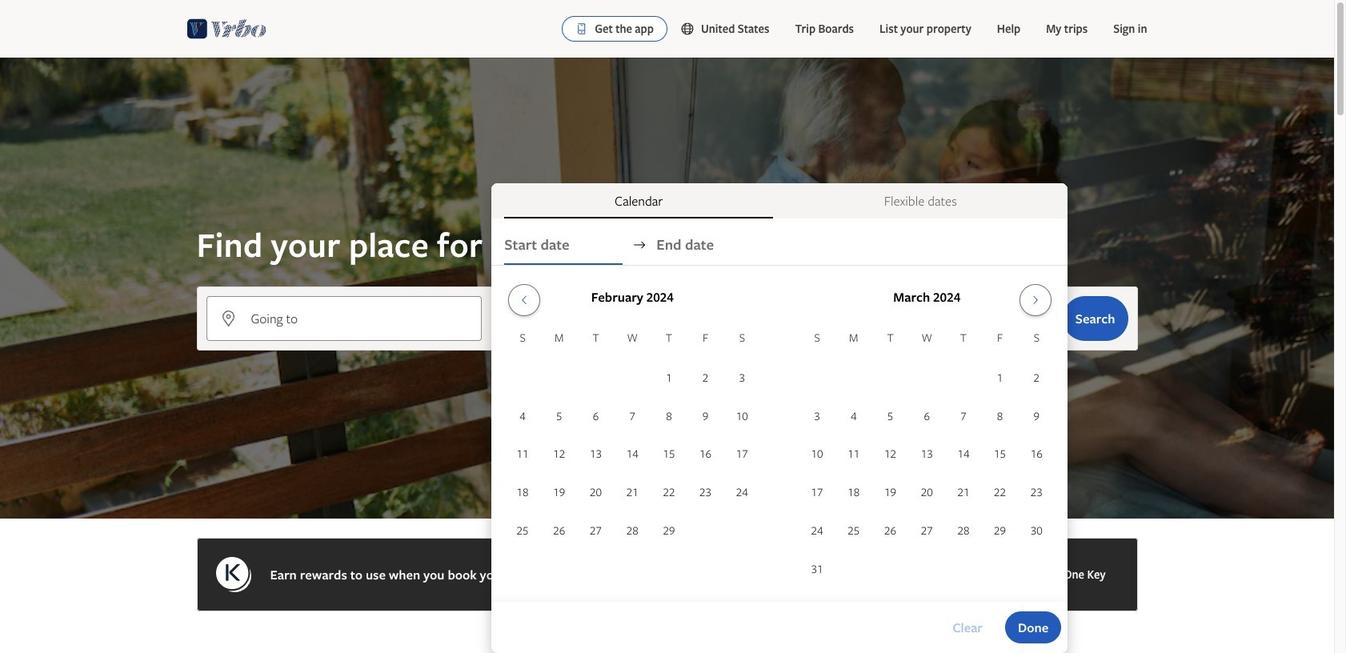 Task type: vqa. For each thing, say whether or not it's contained in the screenshot.
TAB LIST inside the Wizard region
yes



Task type: describe. For each thing, give the bounding box(es) containing it.
march 2024 element
[[799, 329, 1055, 589]]

application inside wizard region
[[504, 278, 1055, 589]]

next month image
[[1026, 294, 1045, 307]]

february 2024 element
[[504, 329, 761, 551]]



Task type: locate. For each thing, give the bounding box(es) containing it.
vrbo logo image
[[187, 16, 266, 42]]

application
[[504, 278, 1055, 589]]

main content
[[0, 58, 1334, 653]]

previous month image
[[515, 294, 534, 307]]

wizard region
[[0, 58, 1334, 653]]

tab list inside wizard region
[[492, 183, 1068, 219]]

small image
[[680, 22, 701, 36]]

download the app button image
[[576, 22, 588, 35]]

tab list
[[492, 183, 1068, 219]]

directional image
[[633, 238, 647, 252]]

recently viewed region
[[187, 621, 1147, 647]]



